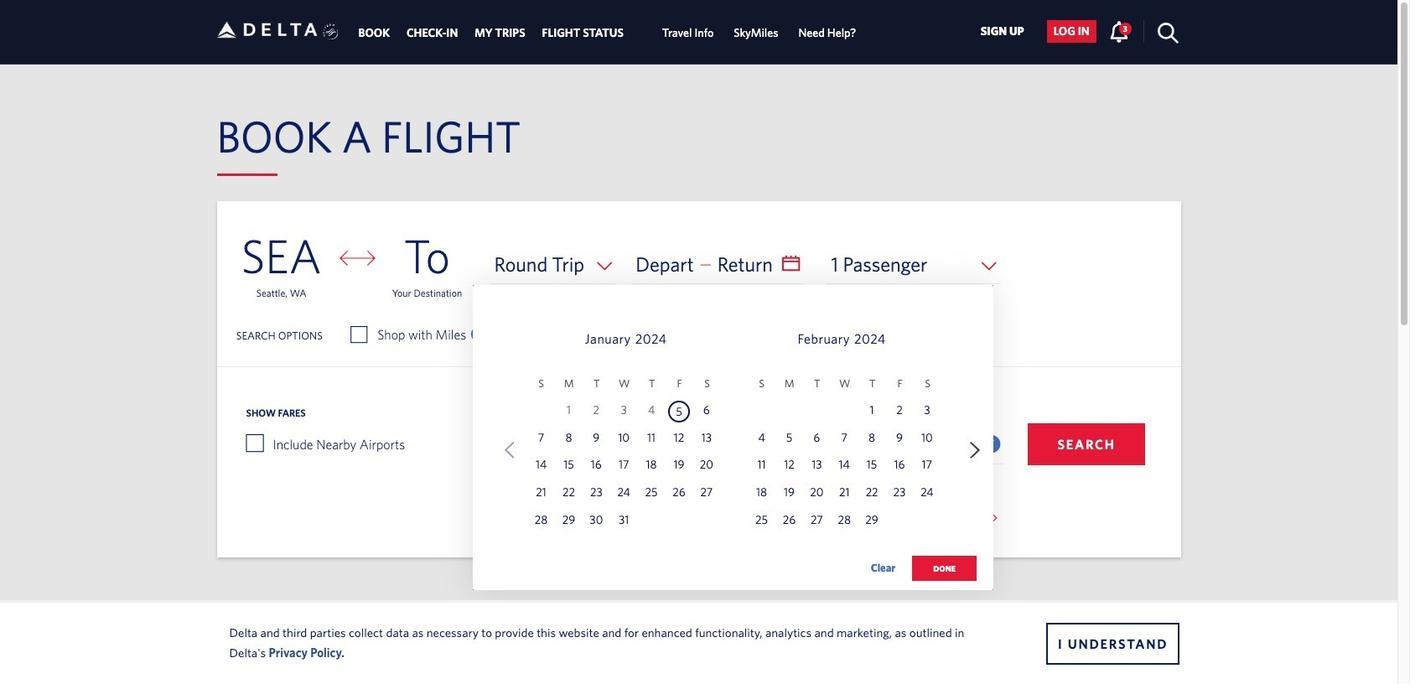 Task type: vqa. For each thing, say whether or not it's contained in the screenshot.
'18'
no



Task type: describe. For each thing, give the bounding box(es) containing it.
advance search hero image image
[[0, 605, 1398, 684]]

Meeting Code (Optional) text field
[[784, 425, 1004, 465]]



Task type: locate. For each thing, give the bounding box(es) containing it.
tab list
[[350, 0, 867, 63]]

dropdown caret image
[[986, 513, 1002, 524]]

skyteam image
[[323, 6, 339, 58]]

None checkbox
[[351, 326, 367, 343], [246, 434, 263, 451], [351, 326, 367, 343], [246, 434, 263, 451]]

delta air lines image
[[217, 4, 317, 56]]

tab panel
[[217, 201, 1181, 598]]

calendar expanded, use arrow keys to select date application
[[473, 285, 994, 598]]

None text field
[[632, 245, 805, 284]]

None field
[[490, 245, 616, 284], [827, 245, 1001, 284], [490, 245, 616, 284], [827, 245, 1001, 284]]



